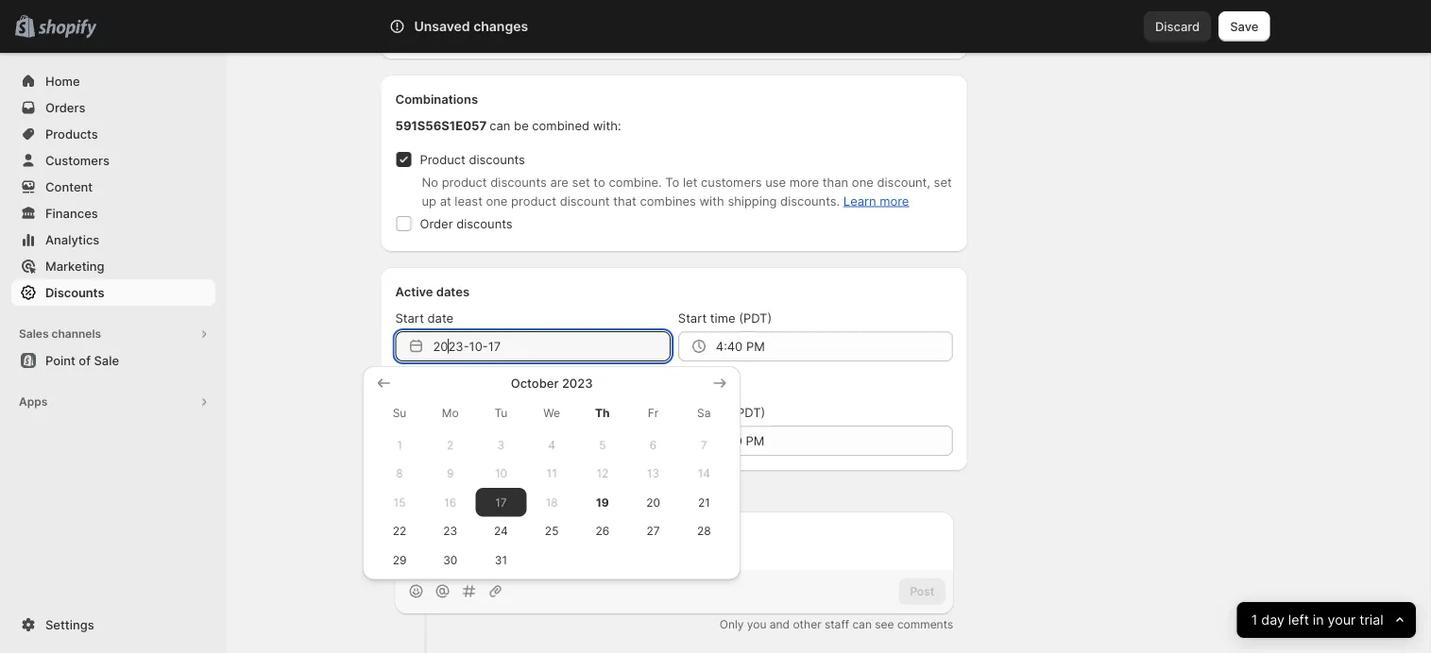 Task type: describe. For each thing, give the bounding box(es) containing it.
orders link
[[11, 94, 215, 121]]

su
[[393, 407, 406, 420]]

Leave a comment... text field
[[453, 532, 942, 551]]

october
[[511, 376, 559, 391]]

more inside to let customers use more than one discount, set up at least one product discount that combines with shipping discounts.
[[789, 175, 819, 189]]

Start date text field
[[433, 332, 670, 362]]

20
[[646, 496, 660, 510]]

11
[[547, 467, 557, 481]]

apps button
[[11, 389, 215, 416]]

save button
[[1219, 11, 1270, 42]]

you
[[747, 618, 766, 632]]

1 horizontal spatial more
[[880, 194, 909, 208]]

18
[[546, 496, 558, 510]]

customers link
[[11, 147, 215, 174]]

23 button
[[425, 517, 476, 546]]

apps
[[19, 395, 47, 409]]

sales
[[19, 327, 49, 341]]

we
[[543, 407, 560, 420]]

2 vertical spatial one
[[486, 194, 508, 208]]

1 vertical spatial one
[[852, 175, 874, 189]]

marketing link
[[11, 253, 215, 280]]

search
[[472, 19, 513, 34]]

unsaved
[[414, 18, 470, 34]]

use for per
[[491, 24, 512, 38]]

avatar with initials m a image
[[407, 524, 442, 559]]

7 button
[[679, 431, 729, 460]]

point of sale link
[[11, 348, 215, 374]]

19 button
[[577, 488, 628, 517]]

26 button
[[577, 517, 628, 546]]

combines
[[640, 194, 696, 208]]

saturday element
[[679, 397, 729, 431]]

product
[[420, 152, 465, 167]]

14 button
[[679, 460, 729, 488]]

changes
[[473, 18, 528, 34]]

day
[[1261, 613, 1285, 629]]

27 button
[[628, 517, 679, 546]]

discount,
[[877, 175, 930, 189]]

27
[[647, 525, 660, 538]]

with
[[699, 194, 724, 208]]

discard
[[1155, 19, 1200, 34]]

591s56s1e057
[[395, 118, 487, 133]]

5
[[599, 438, 606, 452]]

at
[[440, 194, 451, 208]]

2023
[[562, 376, 593, 391]]

are
[[550, 175, 569, 189]]

with:
[[593, 118, 621, 133]]

start for start time (pdt)
[[678, 311, 707, 325]]

th
[[595, 407, 610, 420]]

that
[[613, 194, 636, 208]]

set inside to let customers use more than one discount, set up at least one product discount that combines with shipping discounts.
[[934, 175, 952, 189]]

4
[[548, 438, 555, 452]]

date for start date
[[427, 311, 454, 325]]

16 button
[[425, 488, 476, 517]]

10 button
[[476, 460, 526, 488]]

31 button
[[476, 546, 526, 575]]

12
[[596, 467, 609, 481]]

see
[[875, 618, 894, 632]]

8 button
[[374, 460, 425, 488]]

point
[[45, 353, 75, 368]]

End time (PDT) text field
[[716, 426, 953, 456]]

trial
[[1360, 613, 1384, 629]]

analytics
[[45, 232, 99, 247]]

discounts
[[45, 285, 104, 300]]

tuesday element
[[476, 397, 526, 431]]

1 vertical spatial discounts
[[490, 175, 547, 189]]

comments
[[897, 618, 953, 632]]

591s56s1e057 can be combined with:
[[395, 118, 621, 133]]

your
[[1328, 613, 1356, 629]]

1 for 1 day left in your trial
[[1251, 613, 1258, 629]]

order
[[420, 216, 453, 231]]

1 for 1
[[397, 438, 402, 452]]

learn
[[843, 194, 876, 208]]

combinations
[[395, 92, 478, 106]]

and
[[770, 618, 790, 632]]

let
[[683, 175, 697, 189]]

22 button
[[374, 517, 425, 546]]

orders
[[45, 100, 85, 115]]

15
[[393, 496, 406, 510]]

3 button
[[476, 431, 526, 460]]

2 button
[[425, 431, 476, 460]]

point of sale button
[[0, 348, 227, 374]]

10
[[495, 467, 507, 481]]

start for start date
[[395, 311, 424, 325]]

to let customers use more than one discount, set up at least one product discount that combines with shipping discounts.
[[422, 175, 952, 208]]

product inside to let customers use more than one discount, set up at least one product discount that combines with shipping discounts.
[[511, 194, 556, 208]]

products
[[45, 127, 98, 141]]

active dates
[[395, 284, 470, 299]]

products link
[[11, 121, 215, 147]]

use for more
[[765, 175, 786, 189]]

17 button
[[476, 488, 526, 517]]

than
[[822, 175, 848, 189]]

thursday element
[[577, 397, 628, 431]]



Task type: locate. For each thing, give the bounding box(es) containing it.
monday element
[[425, 397, 476, 431]]

14
[[698, 467, 710, 481]]

2 vertical spatial discounts
[[456, 216, 513, 231]]

finances link
[[11, 200, 215, 227]]

dates
[[436, 284, 470, 299]]

0 vertical spatial time
[[710, 311, 735, 325]]

28
[[697, 525, 711, 538]]

2 start from the left
[[678, 311, 707, 325]]

date down active dates
[[427, 311, 454, 325]]

sunday element
[[374, 397, 425, 431]]

0 vertical spatial discounts
[[469, 152, 525, 167]]

date for end date
[[421, 405, 447, 420]]

product down 'no product discounts are set to combine.'
[[511, 194, 556, 208]]

active
[[395, 284, 433, 299]]

0 horizontal spatial can
[[489, 118, 510, 133]]

only
[[720, 618, 744, 632]]

2 end from the left
[[678, 405, 700, 420]]

grid containing october
[[374, 374, 729, 575]]

set
[[572, 175, 590, 189], [934, 175, 952, 189]]

end for end time (pdt)
[[678, 405, 700, 420]]

sa
[[697, 407, 711, 420]]

16
[[444, 496, 456, 510]]

friday element
[[628, 397, 679, 431]]

discard button
[[1144, 11, 1211, 42]]

(pdt) right sa
[[732, 405, 765, 420]]

1 inside button
[[397, 438, 402, 452]]

date
[[427, 311, 454, 325], [468, 375, 494, 390], [421, 405, 447, 420]]

home link
[[11, 68, 215, 94]]

learn more
[[843, 194, 909, 208]]

0 vertical spatial more
[[789, 175, 819, 189]]

(pdt)
[[739, 311, 772, 325], [732, 405, 765, 420]]

settings link
[[11, 612, 215, 639]]

(pdt) for start time (pdt)
[[739, 311, 772, 325]]

start time (pdt)
[[678, 311, 772, 325]]

limit
[[420, 24, 448, 38]]

1 horizontal spatial use
[[765, 175, 786, 189]]

13 button
[[628, 460, 679, 488]]

1 start from the left
[[395, 311, 424, 325]]

order discounts
[[420, 216, 513, 231]]

marketing
[[45, 259, 104, 273]]

end
[[443, 375, 465, 390]]

25 button
[[526, 517, 577, 546]]

0 horizontal spatial 1
[[397, 438, 402, 452]]

0 vertical spatial can
[[489, 118, 510, 133]]

set
[[420, 375, 439, 390]]

1 up 8
[[397, 438, 402, 452]]

other
[[793, 618, 821, 632]]

(pdt) for end time (pdt)
[[732, 405, 765, 420]]

1 set from the left
[[572, 175, 590, 189]]

2
[[447, 438, 454, 452]]

1 end from the left
[[395, 405, 417, 420]]

0 horizontal spatial to
[[451, 24, 463, 38]]

6 button
[[628, 431, 679, 460]]

sale
[[94, 353, 119, 368]]

product
[[442, 175, 487, 189], [511, 194, 556, 208]]

1 horizontal spatial can
[[852, 618, 872, 632]]

0 horizontal spatial set
[[572, 175, 590, 189]]

28 button
[[679, 517, 729, 546]]

shopify image
[[38, 19, 97, 38]]

customer
[[538, 24, 593, 38]]

least
[[455, 194, 483, 208]]

0 horizontal spatial use
[[491, 24, 512, 38]]

1 vertical spatial to
[[594, 175, 605, 189]]

24 button
[[476, 517, 526, 546]]

Start time (PDT) text field
[[716, 332, 953, 362]]

23
[[443, 525, 457, 538]]

24
[[494, 525, 508, 538]]

0 vertical spatial one
[[466, 24, 488, 38]]

30
[[443, 554, 457, 567]]

set right discount, in the right of the page
[[934, 175, 952, 189]]

time for end
[[704, 405, 729, 420]]

mo
[[442, 407, 459, 420]]

more up discounts.
[[789, 175, 819, 189]]

6
[[650, 438, 657, 452]]

combined
[[532, 118, 589, 133]]

(pdt) up start time (pdt) text box
[[739, 311, 772, 325]]

1 inside dropdown button
[[1251, 613, 1258, 629]]

discounts
[[469, 152, 525, 167], [490, 175, 547, 189], [456, 216, 513, 231]]

combine.
[[609, 175, 662, 189]]

9 button
[[425, 460, 476, 488]]

1 horizontal spatial product
[[511, 194, 556, 208]]

discounts for order discounts
[[456, 216, 513, 231]]

sales channels
[[19, 327, 101, 341]]

settings
[[45, 618, 94, 632]]

end up 1 button
[[395, 405, 417, 420]]

use up the shipping
[[765, 175, 786, 189]]

8
[[396, 467, 403, 481]]

19
[[596, 496, 609, 510]]

set up 'discount'
[[572, 175, 590, 189]]

learn more link
[[843, 194, 909, 208]]

unsaved changes
[[414, 18, 528, 34]]

1 horizontal spatial set
[[934, 175, 952, 189]]

discounts down 591s56s1e057 can be combined with: at left top
[[469, 152, 525, 167]]

1 vertical spatial use
[[765, 175, 786, 189]]

use
[[491, 24, 512, 38], [765, 175, 786, 189]]

product up least
[[442, 175, 487, 189]]

1 vertical spatial product
[[511, 194, 556, 208]]

can left see
[[852, 618, 872, 632]]

to right limit
[[451, 24, 463, 38]]

1 horizontal spatial start
[[678, 311, 707, 325]]

0 horizontal spatial more
[[789, 175, 819, 189]]

0 vertical spatial product
[[442, 175, 487, 189]]

fr
[[648, 407, 659, 420]]

search button
[[442, 11, 989, 42]]

13
[[647, 467, 659, 481]]

be
[[514, 118, 529, 133]]

5 button
[[577, 431, 628, 460]]

11 button
[[526, 460, 577, 488]]

22
[[393, 525, 406, 538]]

to up 'discount'
[[594, 175, 605, 189]]

1 vertical spatial more
[[880, 194, 909, 208]]

17
[[495, 496, 507, 510]]

discounts left are
[[490, 175, 547, 189]]

1 vertical spatial can
[[852, 618, 872, 632]]

can
[[489, 118, 510, 133], [852, 618, 872, 632]]

31
[[495, 554, 507, 567]]

timeline
[[407, 488, 461, 504]]

up
[[422, 194, 436, 208]]

0 horizontal spatial start
[[395, 311, 424, 325]]

0 horizontal spatial end
[[395, 405, 417, 420]]

of
[[79, 353, 91, 368]]

21
[[698, 496, 710, 510]]

0 vertical spatial (pdt)
[[739, 311, 772, 325]]

analytics link
[[11, 227, 215, 253]]

home
[[45, 74, 80, 88]]

1 vertical spatial (pdt)
[[732, 405, 765, 420]]

use left per
[[491, 24, 512, 38]]

date down set
[[421, 405, 447, 420]]

discounts down least
[[456, 216, 513, 231]]

1 horizontal spatial 1
[[1251, 613, 1258, 629]]

21 button
[[679, 488, 729, 517]]

0 vertical spatial use
[[491, 24, 512, 38]]

25
[[545, 525, 559, 538]]

0 vertical spatial date
[[427, 311, 454, 325]]

1 button
[[374, 431, 425, 460]]

start
[[395, 311, 424, 325], [678, 311, 707, 325]]

wednesday element
[[526, 397, 577, 431]]

one
[[466, 24, 488, 38], [852, 175, 874, 189], [486, 194, 508, 208]]

12 button
[[577, 460, 628, 488]]

2 vertical spatial date
[[421, 405, 447, 420]]

use inside to let customers use more than one discount, set up at least one product discount that combines with shipping discounts.
[[765, 175, 786, 189]]

more down discount, in the right of the page
[[880, 194, 909, 208]]

limit to one use per customer
[[420, 24, 593, 38]]

no product discounts are set to combine.
[[422, 175, 662, 189]]

time for start
[[710, 311, 735, 325]]

can left be
[[489, 118, 510, 133]]

save
[[1230, 19, 1259, 34]]

1 vertical spatial time
[[704, 405, 729, 420]]

1 horizontal spatial to
[[594, 175, 605, 189]]

in
[[1313, 613, 1324, 629]]

end for end date
[[395, 405, 417, 420]]

0 vertical spatial to
[[451, 24, 463, 38]]

end up 7 button
[[678, 405, 700, 420]]

end time (pdt)
[[678, 405, 765, 420]]

grid
[[374, 374, 729, 575]]

to
[[451, 24, 463, 38], [594, 175, 605, 189]]

0 vertical spatial 1
[[397, 438, 402, 452]]

1 vertical spatial date
[[468, 375, 494, 390]]

1 vertical spatial 1
[[1251, 613, 1258, 629]]

1 horizontal spatial end
[[678, 405, 700, 420]]

1 left day
[[1251, 613, 1258, 629]]

discounts for product discounts
[[469, 152, 525, 167]]

2 set from the left
[[934, 175, 952, 189]]

0 horizontal spatial product
[[442, 175, 487, 189]]

date right end
[[468, 375, 494, 390]]

product discounts
[[420, 152, 525, 167]]

26
[[596, 525, 609, 538]]



Task type: vqa. For each thing, say whether or not it's contained in the screenshot.
Search collections text box
no



